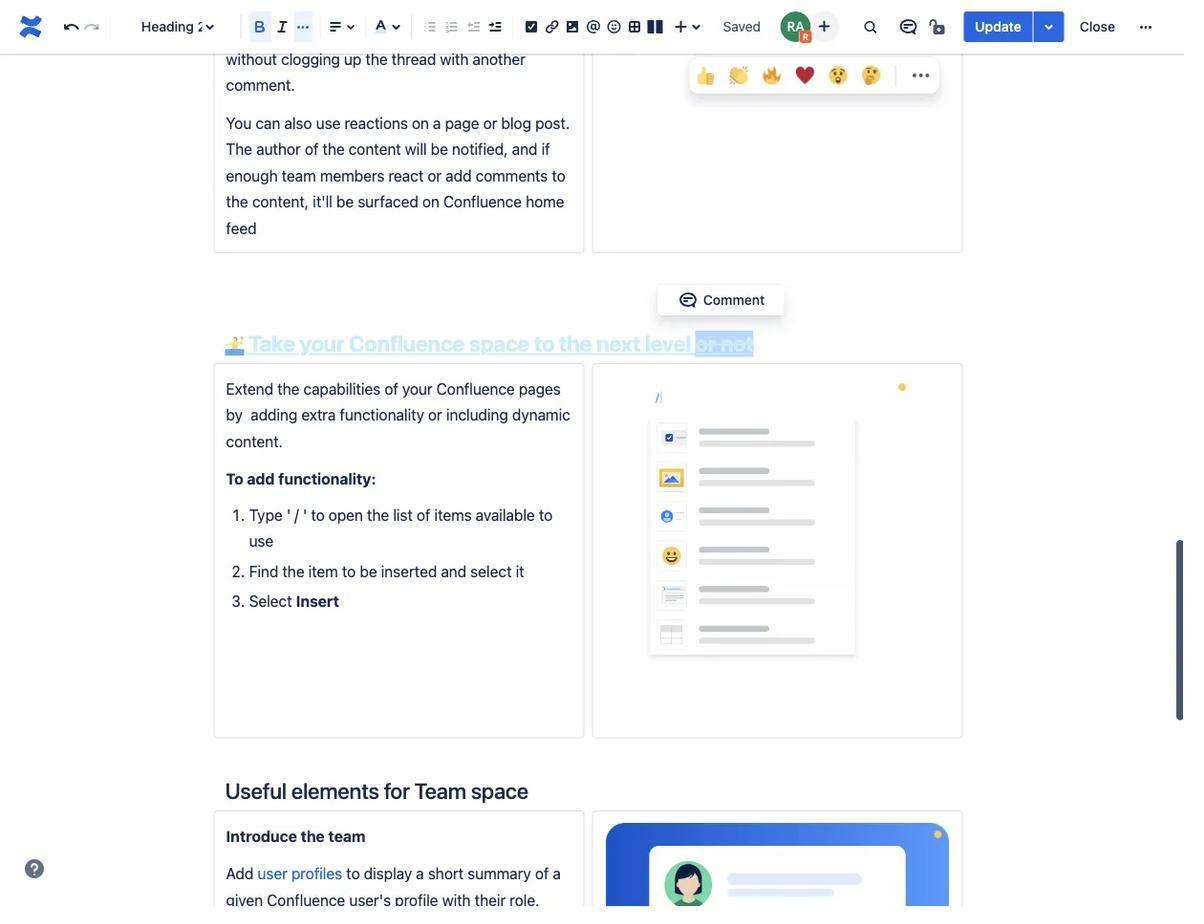 Task type: vqa. For each thing, say whether or not it's contained in the screenshot.
the bottommost "for"
no



Task type: locate. For each thing, give the bounding box(es) containing it.
1 vertical spatial team
[[328, 827, 366, 845]]

to inside to display a short summary of a given confluence user's profile with their role
[[346, 864, 360, 883]]

and left select
[[441, 562, 467, 580]]

content
[[349, 140, 401, 158]]

help image
[[23, 857, 46, 880]]

space right team
[[471, 778, 529, 803]]

use down type
[[249, 532, 274, 550]]

find and replace image
[[859, 15, 882, 38]]

use reactions when you want to support a comment or acknowledge you've seen one without clogging up the thread with another comment.
[[226, 0, 529, 94]]

1 vertical spatial be
[[336, 192, 354, 211]]

or right italic ⌘i icon
[[295, 24, 309, 42]]

of right summary
[[535, 864, 549, 883]]

reactions up content
[[345, 114, 408, 132]]

a right indent tab image
[[506, 0, 514, 16]]

members
[[320, 166, 385, 184]]

with
[[440, 50, 469, 68], [442, 891, 471, 907]]

to right '/' at the left bottom of page
[[311, 506, 325, 524]]

to up user's in the left of the page
[[346, 864, 360, 883]]

comment image
[[677, 288, 699, 311]]

1 ' from the left
[[287, 506, 291, 524]]

with down short
[[442, 891, 471, 907]]

display
[[364, 864, 412, 883]]

you can also use reactions on a page or blog post. the author of the content will be notified, and if enough team members react or add comments to the content, it'll be surfaced on confluence home feed
[[226, 114, 574, 237]]

be left the inserted
[[360, 562, 377, 580]]

indent tab image
[[483, 15, 506, 38]]

1 horizontal spatial '
[[303, 506, 307, 524]]

to
[[431, 0, 445, 16], [552, 166, 566, 184], [534, 331, 554, 356], [311, 506, 325, 524], [539, 506, 553, 524], [342, 562, 356, 580], [346, 864, 360, 883]]

of up functionality
[[385, 380, 398, 398]]

feed
[[226, 219, 257, 237]]

confluence up including
[[436, 380, 515, 398]]

it'll
[[313, 192, 333, 211]]

'
[[287, 506, 291, 524], [303, 506, 307, 524]]

0 vertical spatial with
[[440, 50, 469, 68]]

confluence inside the 'extend the capabilities of your confluence pages by  adding extra functionality or including dynamic content.'
[[436, 380, 515, 398]]

the left list on the bottom of page
[[367, 506, 389, 524]]

0 horizontal spatial be
[[336, 192, 354, 211]]

the right the up
[[366, 50, 388, 68]]

inserted
[[381, 562, 437, 580]]

thread
[[392, 50, 436, 68]]

to up you've
[[431, 0, 445, 16]]

of down also at left top
[[305, 140, 319, 158]]

1 vertical spatial with
[[442, 891, 471, 907]]

to add functionality:
[[226, 470, 376, 488]]

be
[[431, 140, 448, 158], [336, 192, 354, 211], [360, 562, 377, 580]]

add
[[226, 864, 254, 883]]

user's
[[349, 891, 391, 907]]

2 vertical spatial be
[[360, 562, 377, 580]]

extra
[[301, 406, 336, 424]]

or left the 'blog'
[[483, 114, 497, 132]]

a inside use reactions when you want to support a comment or acknowledge you've seen one without clogging up the thread with another comment.
[[506, 0, 514, 16]]

reactions inside use reactions when you want to support a comment or acknowledge you've seen one without clogging up the thread with another comment.
[[257, 0, 320, 16]]

next
[[596, 331, 640, 356]]

space
[[469, 331, 530, 356], [471, 778, 529, 803]]

your
[[300, 331, 345, 356], [402, 380, 433, 398]]

' left '/' at the left bottom of page
[[287, 506, 291, 524]]

of right list on the bottom of page
[[417, 506, 431, 524]]

enough
[[226, 166, 278, 184]]

' right '/' at the left bottom of page
[[303, 506, 307, 524]]

team inside "you can also use reactions on a page or blog post. the author of the content will be notified, and if enough team members react or add comments to the content, it'll be surfaced on confluence home feed"
[[282, 166, 316, 184]]

reactions inside "you can also use reactions on a page or blog post. the author of the content will be notified, and if enough team members react or add comments to the content, it'll be surfaced on confluence home feed"
[[345, 114, 408, 132]]

use
[[316, 114, 341, 132], [249, 532, 274, 550]]

1 horizontal spatial be
[[360, 562, 377, 580]]

italic ⌘i image
[[271, 15, 294, 38]]

a
[[506, 0, 514, 16], [433, 114, 441, 132], [416, 864, 424, 883], [553, 864, 561, 883]]

blog
[[501, 114, 531, 132]]

be right will
[[431, 140, 448, 158]]

1 horizontal spatial reactions
[[345, 114, 408, 132]]

level
[[645, 331, 691, 356]]

align left image
[[324, 15, 347, 38]]

on down react
[[422, 192, 440, 211]]

find
[[249, 562, 278, 580]]

or
[[295, 24, 309, 42], [483, 114, 497, 132], [428, 166, 442, 184], [695, 331, 716, 356], [428, 406, 442, 424]]

it
[[516, 562, 524, 580]]

add down the notified,
[[446, 166, 472, 184]]

1 horizontal spatial use
[[316, 114, 341, 132]]

1 vertical spatial add
[[247, 470, 275, 488]]

0 horizontal spatial reactions
[[257, 0, 320, 16]]

0 horizontal spatial and
[[441, 562, 467, 580]]

2
[[197, 19, 206, 34]]

0 vertical spatial add
[[446, 166, 472, 184]]

to up 'home'
[[552, 166, 566, 184]]

reactions up comment
[[257, 0, 320, 16]]

and left if
[[512, 140, 538, 158]]

or inside use reactions when you want to support a comment or acknowledge you've seen one without clogging up the thread with another comment.
[[295, 24, 309, 42]]

confluence image
[[15, 11, 46, 42]]

0 vertical spatial reactions
[[257, 0, 320, 16]]

elements
[[291, 778, 379, 803]]

more image
[[1135, 15, 1157, 38]]

add right to
[[247, 470, 275, 488]]

type
[[249, 506, 283, 524]]

1 vertical spatial reactions
[[345, 114, 408, 132]]

:man_playing_water_polo: image
[[225, 336, 244, 355], [225, 336, 244, 355]]

content,
[[252, 192, 309, 211]]

clogging
[[281, 50, 340, 68]]

useful elements for team space
[[225, 778, 529, 803]]

your inside the 'extend the capabilities of your confluence pages by  adding extra functionality or including dynamic content.'
[[402, 380, 433, 398]]

saved
[[723, 19, 761, 34]]

0 horizontal spatial team
[[282, 166, 316, 184]]

team up content,
[[282, 166, 316, 184]]

reactions
[[257, 0, 320, 16], [345, 114, 408, 132]]

and inside "you can also use reactions on a page or blog post. the author of the content will be notified, and if enough team members react or add comments to the content, it'll be surfaced on confluence home feed"
[[512, 140, 538, 158]]

be right it'll
[[336, 192, 354, 211]]

on
[[412, 114, 429, 132], [422, 192, 440, 211]]

comment.
[[226, 76, 295, 94]]

space up pages
[[469, 331, 530, 356]]

0 vertical spatial your
[[300, 331, 345, 356]]

with down the seen
[[440, 50, 469, 68]]

1 vertical spatial on
[[422, 192, 440, 211]]

the left next
[[559, 331, 592, 356]]

their
[[475, 891, 506, 907]]

use right also at left top
[[316, 114, 341, 132]]

0 vertical spatial space
[[469, 331, 530, 356]]

you
[[226, 114, 252, 132]]

2 horizontal spatial be
[[431, 140, 448, 158]]

of
[[305, 140, 319, 158], [385, 380, 398, 398], [417, 506, 431, 524], [535, 864, 549, 883]]

item
[[308, 562, 338, 580]]

for
[[384, 778, 410, 803]]

team down elements
[[328, 827, 366, 845]]

1 vertical spatial use
[[249, 532, 274, 550]]

0 horizontal spatial your
[[300, 331, 345, 356]]

0 vertical spatial and
[[512, 140, 538, 158]]

user
[[257, 864, 287, 883]]

update button
[[964, 11, 1033, 42]]

1 horizontal spatial and
[[512, 140, 538, 158]]

confluence down user profiles link
[[267, 891, 345, 907]]

1 horizontal spatial add
[[446, 166, 472, 184]]

the up members
[[322, 140, 345, 158]]

1 horizontal spatial your
[[402, 380, 433, 398]]

content.
[[226, 432, 283, 450]]

confluence down comments in the top left of the page
[[443, 192, 522, 211]]

you've
[[407, 24, 452, 42]]

list
[[393, 506, 413, 524]]

0 horizontal spatial '
[[287, 506, 291, 524]]

emoji image
[[603, 15, 625, 38]]

a left the page
[[433, 114, 441, 132]]

extend the capabilities of your confluence pages by  adding extra functionality or including dynamic content.
[[226, 380, 574, 450]]

add
[[446, 166, 472, 184], [247, 470, 275, 488]]

your up functionality
[[402, 380, 433, 398]]

add image, video, or file image
[[561, 15, 584, 38]]

link image
[[541, 15, 564, 38]]

1 vertical spatial your
[[402, 380, 433, 398]]

if
[[541, 140, 550, 158]]

0 horizontal spatial use
[[249, 532, 274, 550]]

the up adding
[[277, 380, 300, 398]]

find the item to be inserted and select it
[[249, 562, 524, 580]]

on up will
[[412, 114, 429, 132]]

numbered list ⌘⇧7 image
[[440, 15, 463, 38]]

or left including
[[428, 406, 442, 424]]

a right summary
[[553, 864, 561, 883]]

introduce
[[226, 827, 297, 845]]

or right react
[[428, 166, 442, 184]]

add inside "you can also use reactions on a page or blog post. the author of the content will be notified, and if enough team members react or add comments to the content, it'll be surfaced on confluence home feed"
[[446, 166, 472, 184]]

ruby anderson image
[[780, 11, 811, 42]]

by
[[226, 406, 243, 424]]

your up capabilities
[[300, 331, 345, 356]]

react
[[388, 166, 424, 184]]

to right item
[[342, 562, 356, 580]]

0 vertical spatial team
[[282, 166, 316, 184]]

confluence
[[443, 192, 522, 211], [349, 331, 465, 356], [436, 380, 515, 398], [267, 891, 345, 907]]

0 vertical spatial use
[[316, 114, 341, 132]]

items
[[434, 506, 472, 524]]

select
[[249, 592, 292, 610]]



Task type: describe. For each thing, give the bounding box(es) containing it.
with inside use reactions when you want to support a comment or acknowledge you've seen one without clogging up the thread with another comment.
[[440, 50, 469, 68]]

a up profile
[[416, 864, 424, 883]]

extend
[[226, 380, 273, 398]]

post.
[[535, 114, 570, 132]]

surfaced
[[358, 192, 418, 211]]

page
[[445, 114, 479, 132]]

layouts image
[[644, 15, 667, 38]]

one
[[493, 24, 519, 42]]

confluence up the 'extend the capabilities of your confluence pages by  adding extra functionality or including dynamic content.'
[[349, 331, 465, 356]]

use inside type ' / ' to open the list of items available to use
[[249, 532, 274, 550]]

heading 2 button
[[118, 6, 233, 48]]

0 vertical spatial on
[[412, 114, 429, 132]]

insert
[[296, 592, 339, 610]]

to inside use reactions when you want to support a comment or acknowledge you've seen one without clogging up the thread with another comment.
[[431, 0, 445, 16]]

when
[[324, 0, 361, 16]]

short
[[428, 864, 464, 883]]

will
[[405, 140, 427, 158]]

comment
[[703, 292, 765, 308]]

acknowledge
[[313, 24, 404, 42]]

select insert
[[249, 592, 339, 610]]

type ' / ' to open the list of items available to use
[[249, 506, 557, 550]]

1 vertical spatial and
[[441, 562, 467, 580]]

functionality
[[340, 406, 424, 424]]

to inside "you can also use reactions on a page or blog post. the author of the content will be notified, and if enough team members react or add comments to the content, it'll be surfaced on confluence home feed"
[[552, 166, 566, 184]]

capabilities
[[303, 380, 381, 398]]

take your confluence space to the next level or not
[[244, 331, 754, 356]]

the inside use reactions when you want to support a comment or acknowledge you've seen one without clogging up the thread with another comment.
[[366, 50, 388, 68]]

or inside the 'extend the capabilities of your confluence pages by  adding extra functionality or including dynamic content.'
[[428, 406, 442, 424]]

to right available
[[539, 506, 553, 524]]

profile
[[395, 891, 438, 907]]

heading 2
[[141, 19, 206, 34]]

/
[[295, 506, 299, 524]]

notified,
[[452, 140, 508, 158]]

team
[[415, 778, 466, 803]]

profiles
[[291, 864, 342, 883]]

select
[[471, 562, 512, 580]]

the inside the 'extend the capabilities of your confluence pages by  adding extra functionality or including dynamic content.'
[[277, 380, 300, 398]]

heading
[[141, 19, 194, 34]]

no restrictions image
[[927, 15, 950, 38]]

the right find
[[282, 562, 304, 580]]

with inside to display a short summary of a given confluence user's profile with their role
[[442, 891, 471, 907]]

a inside "you can also use reactions on a page or blog post. the author of the content will be notified, and if enough team members react or add comments to the content, it'll be surfaced on confluence home feed"
[[433, 114, 441, 132]]

adding
[[251, 406, 298, 424]]

open
[[329, 506, 363, 524]]

confluence image
[[15, 11, 46, 42]]

useful
[[225, 778, 287, 803]]

pages
[[519, 380, 561, 398]]

outdent ⇧tab image
[[462, 15, 484, 38]]

more formatting image
[[292, 15, 315, 38]]

summary
[[468, 864, 531, 883]]

confluence inside "you can also use reactions on a page or blog post. the author of the content will be notified, and if enough team members react or add comments to the content, it'll be surfaced on confluence home feed"
[[443, 192, 522, 211]]

home
[[526, 192, 564, 211]]

1 vertical spatial space
[[471, 778, 529, 803]]

of inside to display a short summary of a given confluence user's profile with their role
[[535, 864, 549, 883]]

0 vertical spatial be
[[431, 140, 448, 158]]

author
[[256, 140, 301, 158]]

1 horizontal spatial team
[[328, 827, 366, 845]]

comments
[[476, 166, 548, 184]]

close button
[[1068, 11, 1127, 42]]

of inside type ' / ' to open the list of items available to use
[[417, 506, 431, 524]]

can
[[256, 114, 280, 132]]

another
[[473, 50, 525, 68]]

adjust update settings image
[[1038, 15, 1061, 38]]

seen
[[456, 24, 489, 42]]

invite to edit image
[[813, 15, 836, 38]]

given
[[226, 891, 263, 907]]

use
[[226, 0, 253, 16]]

comment icon image
[[897, 15, 920, 38]]

to
[[226, 470, 243, 488]]

or left the 'not'
[[695, 331, 716, 356]]

support
[[448, 0, 502, 16]]

undo ⌘z image
[[60, 15, 83, 38]]

to display a short summary of a given confluence user's profile with their role
[[226, 864, 565, 907]]

confluence inside to display a short summary of a given confluence user's profile with their role
[[267, 891, 345, 907]]

the up profiles
[[301, 827, 325, 845]]

action item image
[[520, 15, 543, 38]]

mention image
[[582, 15, 605, 38]]

comment button
[[665, 288, 776, 311]]

also
[[284, 114, 312, 132]]

0 horizontal spatial add
[[247, 470, 275, 488]]

to up pages
[[534, 331, 554, 356]]

dynamic
[[512, 406, 570, 424]]

including
[[446, 406, 508, 424]]

introduce the team
[[226, 827, 366, 845]]

you
[[365, 0, 390, 16]]

up
[[344, 50, 362, 68]]

use inside "you can also use reactions on a page or blog post. the author of the content will be notified, and if enough team members react or add comments to the content, it'll be surfaced on confluence home feed"
[[316, 114, 341, 132]]

the
[[226, 140, 252, 158]]

take
[[249, 331, 295, 356]]

table image
[[623, 15, 646, 38]]

want
[[394, 0, 427, 16]]

without
[[226, 50, 277, 68]]

the up feed
[[226, 192, 248, 211]]

redo ⌘⇧z image
[[80, 15, 103, 38]]

update
[[975, 19, 1021, 34]]

of inside "you can also use reactions on a page or blog post. the author of the content will be notified, and if enough team members react or add comments to the content, it'll be surfaced on confluence home feed"
[[305, 140, 319, 158]]

2 ' from the left
[[303, 506, 307, 524]]

functionality:
[[278, 470, 376, 488]]

bullet list ⌘⇧8 image
[[419, 15, 442, 38]]

close
[[1080, 19, 1115, 34]]

the inside type ' / ' to open the list of items available to use
[[367, 506, 389, 524]]

user profiles link
[[257, 864, 342, 883]]

of inside the 'extend the capabilities of your confluence pages by  adding extra functionality or including dynamic content.'
[[385, 380, 398, 398]]

available
[[476, 506, 535, 524]]

bold ⌘b image
[[249, 15, 272, 38]]

not
[[721, 331, 754, 356]]

add user profiles
[[226, 864, 342, 883]]



